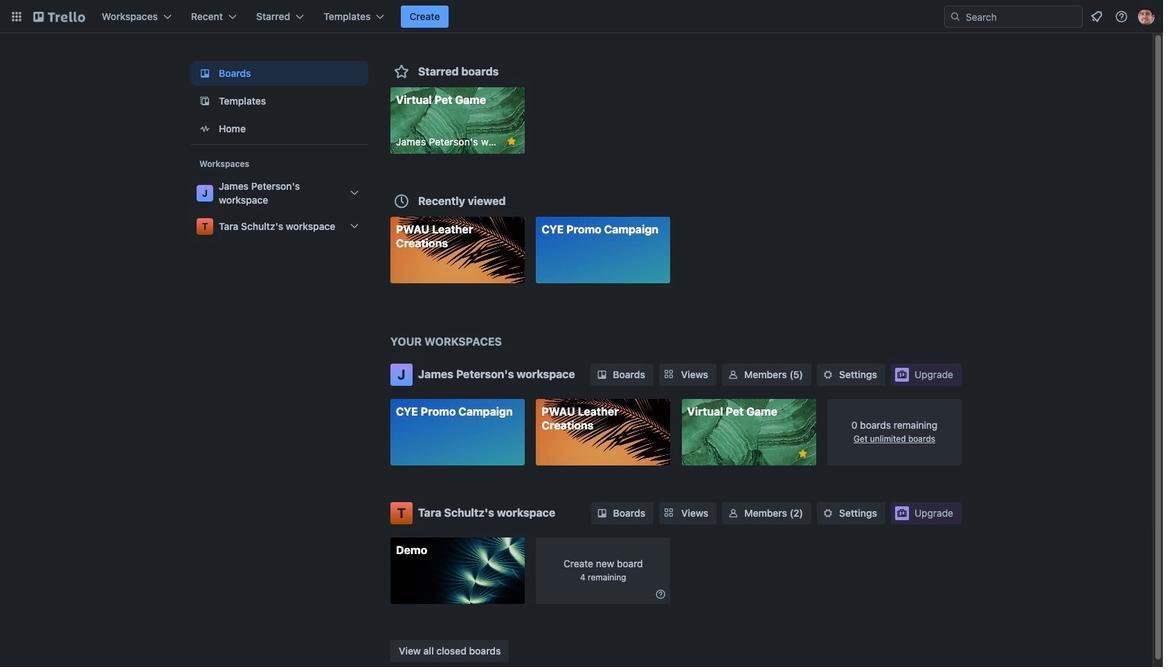 Task type: vqa. For each thing, say whether or not it's contained in the screenshot.
Workspace
no



Task type: locate. For each thing, give the bounding box(es) containing it.
sm image
[[727, 368, 740, 382], [822, 368, 835, 382], [654, 587, 668, 601]]

template board image
[[197, 93, 213, 109]]

james peterson (jamespeterson93) image
[[1139, 8, 1155, 25]]

back to home image
[[33, 6, 85, 28]]

1 horizontal spatial sm image
[[727, 368, 740, 382]]

sm image
[[595, 368, 609, 382], [595, 506, 609, 520], [727, 506, 741, 520], [822, 506, 835, 520]]

open information menu image
[[1115, 10, 1129, 24]]

board image
[[197, 65, 213, 82]]

Search field
[[945, 6, 1083, 28]]



Task type: describe. For each thing, give the bounding box(es) containing it.
0 horizontal spatial sm image
[[654, 587, 668, 601]]

click to unstar this board. it will be removed from your starred list. image
[[506, 135, 518, 148]]

0 notifications image
[[1089, 8, 1105, 25]]

search image
[[950, 11, 961, 22]]

primary element
[[0, 0, 1164, 33]]

home image
[[197, 121, 213, 137]]

2 horizontal spatial sm image
[[822, 368, 835, 382]]



